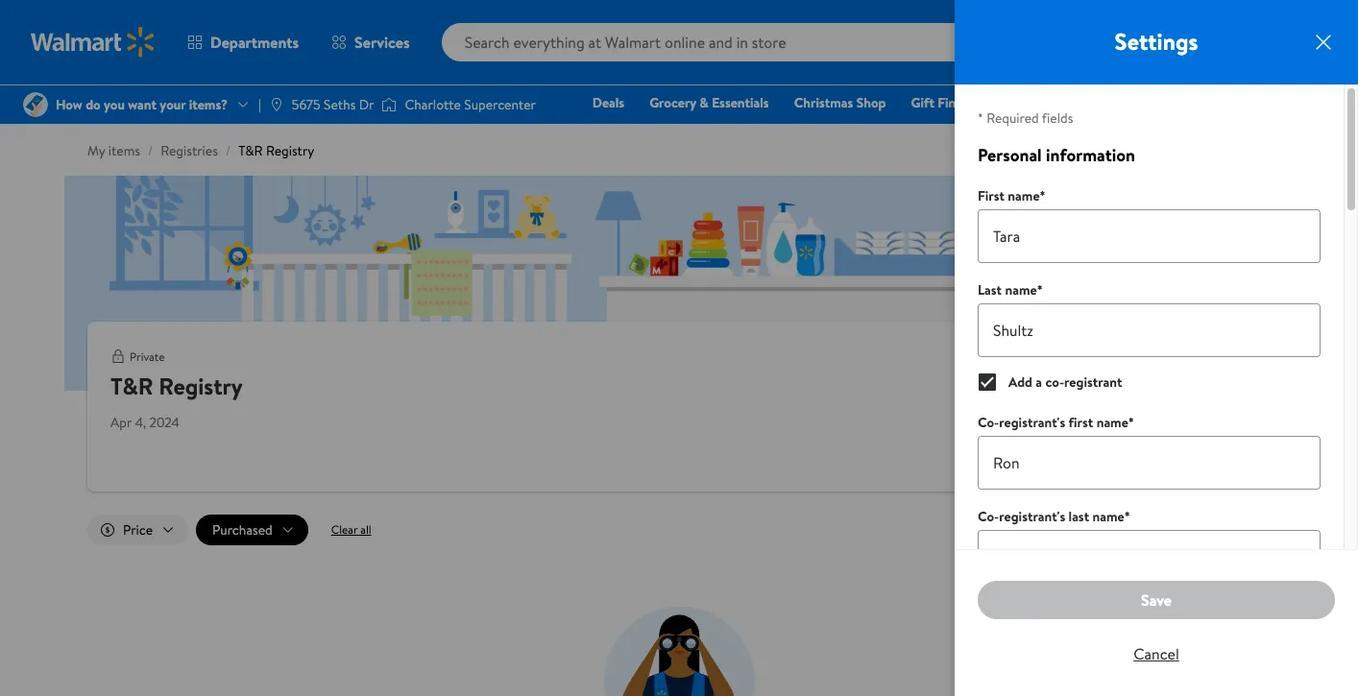 Task type: vqa. For each thing, say whether or not it's contained in the screenshot.
$20.81
yes



Task type: locate. For each thing, give the bounding box(es) containing it.
name*
[[1008, 186, 1046, 206], [1005, 281, 1043, 300], [1097, 413, 1135, 432], [1093, 507, 1131, 526]]

/ right items
[[148, 141, 153, 160]]

grocery & essentials
[[650, 93, 769, 112]]

1 vertical spatial registrant's
[[999, 507, 1066, 526]]

Co-registrant's first name* text field
[[978, 436, 1321, 490]]

1 horizontal spatial /
[[226, 141, 231, 160]]

cancel
[[1134, 644, 1180, 665]]

settings dialog
[[955, 0, 1358, 697]]

by
[[1142, 517, 1158, 538]]

christmas shop
[[794, 93, 886, 112]]

2024
[[149, 413, 180, 432]]

clear
[[331, 522, 358, 538]]

clear all
[[331, 522, 371, 538]]

0 vertical spatial co-
[[978, 413, 999, 432]]

1 shop from the left
[[857, 93, 886, 112]]

settings up home link
[[1115, 25, 1198, 58]]

apr 4, 2024
[[110, 413, 180, 432]]

2 registrant's from the top
[[999, 507, 1066, 526]]

registrant's down a
[[999, 413, 1066, 432]]

t&r down private
[[110, 370, 153, 403]]

1 vertical spatial co-
[[978, 507, 999, 526]]

shop right christmas
[[857, 93, 886, 112]]

a
[[1036, 373, 1043, 392]]

share
[[1143, 347, 1176, 366]]

clear all button
[[316, 515, 387, 546]]

registries link
[[161, 141, 218, 160]]

first
[[978, 186, 1005, 206]]

shop for toy shop
[[1114, 93, 1143, 112]]

1 horizontal spatial t&r
[[238, 141, 263, 160]]

auto link
[[1290, 92, 1335, 113]]

Add a co-registrant checkbox
[[979, 374, 996, 391]]

/ right the registries link
[[226, 141, 231, 160]]

co-registrant's last name*
[[978, 507, 1131, 526]]

*
[[978, 109, 984, 128]]

grocery & essentials link
[[641, 92, 778, 113]]

1 horizontal spatial settings
[[1115, 25, 1198, 58]]

4,
[[135, 413, 146, 432]]

information
[[1046, 143, 1136, 167]]

settings inside dialog
[[1115, 25, 1198, 58]]

1 vertical spatial registry
[[159, 370, 243, 403]]

registrant's left "last" at the right of the page
[[999, 507, 1066, 526]]

registrant's
[[999, 413, 1066, 432], [999, 507, 1066, 526]]

* required fields
[[978, 109, 1073, 128]]

all
[[361, 522, 371, 538]]

t&r
[[238, 141, 263, 160], [110, 370, 153, 403]]

first
[[1069, 413, 1094, 432]]

co-
[[1046, 373, 1065, 392]]

0 horizontal spatial registry
[[159, 370, 243, 403]]

1 co- from the top
[[978, 413, 999, 432]]

gift finder link
[[903, 92, 985, 113]]

Last name* text field
[[978, 304, 1321, 357]]

0 vertical spatial t&r
[[238, 141, 263, 160]]

home
[[1168, 93, 1204, 112]]

first name*
[[978, 186, 1046, 206]]

1 vertical spatial t&r
[[110, 370, 153, 403]]

this
[[1179, 347, 1200, 366]]

1 vertical spatial settings
[[1053, 347, 1101, 366]]

sort by
[[1109, 517, 1158, 538]]

last name*
[[978, 281, 1043, 300]]

grocery
[[650, 93, 696, 112]]

co- left "last" at the right of the page
[[978, 507, 999, 526]]

essentials
[[712, 93, 769, 112]]

home link
[[1160, 92, 1212, 113]]

name* right "last" at the right of the page
[[1093, 507, 1131, 526]]

1 horizontal spatial shop
[[1114, 93, 1143, 112]]

my items link
[[87, 141, 140, 160]]

2 co- from the top
[[978, 507, 999, 526]]

0 horizontal spatial /
[[148, 141, 153, 160]]

save
[[1141, 590, 1172, 611]]

sort
[[1109, 517, 1138, 538]]

electronics
[[1001, 93, 1066, 112]]

shop right toy
[[1114, 93, 1143, 112]]

toy shop
[[1091, 93, 1143, 112]]

1 horizontal spatial registry
[[266, 141, 314, 160]]

2 shop from the left
[[1114, 93, 1143, 112]]

co-
[[978, 413, 999, 432], [978, 507, 999, 526]]

settings up add a co-registrant at bottom right
[[1053, 347, 1101, 366]]

shop
[[857, 93, 886, 112], [1114, 93, 1143, 112]]

t&r right registries
[[238, 141, 263, 160]]

last
[[978, 281, 1002, 300]]

registries
[[161, 141, 218, 160]]

add
[[1009, 373, 1033, 392]]

registrant
[[1065, 373, 1123, 392]]

registry
[[266, 141, 314, 160], [159, 370, 243, 403]]

registry
[[1203, 347, 1248, 366]]

1 registrant's from the top
[[999, 413, 1066, 432]]

0
[[1114, 392, 1138, 449]]

/
[[148, 141, 153, 160], [226, 141, 231, 160]]

0 horizontal spatial settings
[[1053, 347, 1101, 366]]

5
[[1315, 21, 1321, 38]]

settings button
[[1034, 347, 1101, 366]]

0 vertical spatial settings
[[1115, 25, 1198, 58]]

co- down the add a co-registrant checkbox
[[978, 413, 999, 432]]

gift
[[911, 93, 935, 112]]

0 vertical spatial registrant's
[[999, 413, 1066, 432]]

fashion link
[[1220, 92, 1282, 113]]

1
[[1218, 392, 1232, 449]]

0 horizontal spatial shop
[[857, 93, 886, 112]]

settings
[[1115, 25, 1198, 58], [1053, 347, 1101, 366]]

name* right first
[[1008, 186, 1046, 206]]



Task type: describe. For each thing, give the bounding box(es) containing it.
personal
[[978, 143, 1042, 167]]

shop for christmas shop
[[857, 93, 886, 112]]

personal information
[[978, 143, 1136, 167]]

close dialog image
[[1312, 31, 1335, 54]]

christmas
[[794, 93, 853, 112]]

save button
[[978, 581, 1335, 620]]

apr
[[110, 413, 132, 432]]

1 / from the left
[[148, 141, 153, 160]]

add a co-registrant
[[1009, 373, 1123, 392]]

co- for co-registrant's first name*
[[978, 413, 999, 432]]

$20.81
[[1298, 47, 1323, 61]]

0 horizontal spatial t&r
[[110, 370, 153, 403]]

Co-registrant's last name* text field
[[978, 530, 1321, 584]]

registrant's for first
[[999, 413, 1066, 432]]

electronics link
[[992, 92, 1075, 113]]

&
[[700, 93, 709, 112]]

toy shop link
[[1083, 92, 1152, 113]]

walmart image
[[31, 27, 156, 58]]

deals link
[[584, 92, 633, 113]]

my
[[87, 141, 105, 160]]

toy
[[1091, 93, 1111, 112]]

registrant's for last
[[999, 507, 1066, 526]]

2 / from the left
[[226, 141, 231, 160]]

share this registry button
[[1124, 347, 1248, 366]]

private
[[130, 349, 165, 365]]

christmas shop link
[[786, 92, 895, 113]]

Walmart Site-Wide search field
[[442, 23, 1034, 61]]

name* right last
[[1005, 281, 1043, 300]]

last
[[1069, 507, 1090, 526]]

auto
[[1298, 93, 1327, 112]]

share this registry
[[1143, 347, 1248, 366]]

5 $20.81
[[1298, 21, 1323, 61]]

co-registrant's first name*
[[978, 413, 1135, 432]]

my items / registries / t&r registry
[[87, 141, 314, 160]]

items
[[108, 141, 140, 160]]

t&r registry
[[110, 370, 243, 403]]

gift finder
[[911, 93, 976, 112]]

finder
[[938, 93, 976, 112]]

deals
[[592, 93, 625, 112]]

fashion
[[1229, 93, 1273, 112]]

co- for co-registrant's last name*
[[978, 507, 999, 526]]

First name* text field
[[978, 209, 1321, 263]]

fields
[[1042, 109, 1073, 128]]

name* right 'first' on the bottom right
[[1097, 413, 1135, 432]]

cancel button
[[978, 635, 1335, 673]]

0 vertical spatial registry
[[266, 141, 314, 160]]

Search search field
[[442, 23, 1034, 61]]

t&r registry link
[[238, 141, 314, 160]]

required
[[987, 109, 1039, 128]]



